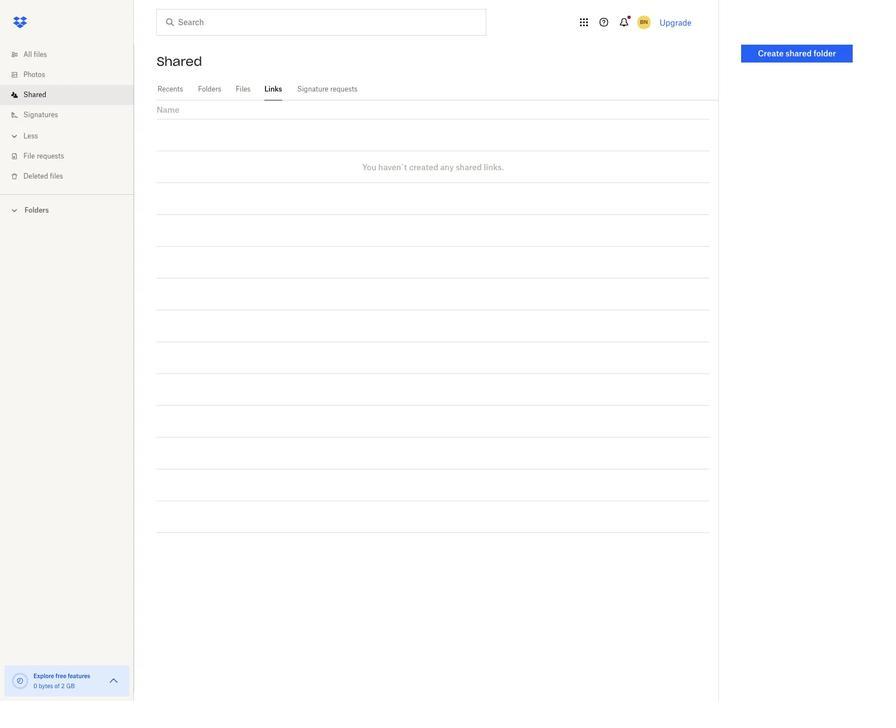 Task type: locate. For each thing, give the bounding box(es) containing it.
requests right file
[[37, 152, 64, 160]]

any
[[441, 162, 454, 172]]

tab list containing recents
[[157, 78, 719, 100]]

1 horizontal spatial folders
[[198, 85, 222, 93]]

0 horizontal spatial files
[[34, 50, 47, 59]]

1 horizontal spatial shared
[[786, 49, 812, 58]]

0 horizontal spatial shared
[[456, 162, 482, 172]]

Search text field
[[178, 16, 463, 28]]

1 vertical spatial requests
[[37, 152, 64, 160]]

name
[[157, 105, 180, 114]]

of
[[55, 683, 60, 689]]

create shared folder
[[759, 49, 837, 58]]

files
[[236, 85, 251, 93]]

photos
[[23, 70, 45, 79]]

quota usage element
[[11, 672, 29, 690]]

signature
[[297, 85, 329, 93]]

files for deleted files
[[50, 172, 63, 180]]

requests
[[331, 85, 358, 93], [37, 152, 64, 160]]

shared right any
[[456, 162, 482, 172]]

2
[[61, 683, 65, 689]]

tab list
[[157, 78, 719, 100]]

1 horizontal spatial requests
[[331, 85, 358, 93]]

links
[[265, 85, 282, 93]]

0 horizontal spatial requests
[[37, 152, 64, 160]]

0 vertical spatial folders
[[198, 85, 222, 93]]

signatures
[[23, 111, 58, 119]]

requests for signature requests
[[331, 85, 358, 93]]

recents link
[[157, 78, 184, 99]]

bn button
[[636, 13, 653, 31]]

links link
[[265, 78, 282, 99]]

folder
[[814, 49, 837, 58]]

shared link
[[9, 85, 134, 105]]

shared inside shared link
[[23, 90, 46, 99]]

requests right signature
[[331, 85, 358, 93]]

shared up recents link
[[157, 54, 202, 69]]

haven`t
[[379, 162, 407, 172]]

less image
[[9, 131, 20, 142]]

dropbox image
[[9, 11, 31, 33]]

folders down deleted
[[25, 206, 49, 214]]

0 vertical spatial requests
[[331, 85, 358, 93]]

0 horizontal spatial folders
[[25, 206, 49, 214]]

folders link
[[197, 78, 222, 99]]

files right "all"
[[34, 50, 47, 59]]

1 vertical spatial shared
[[456, 162, 482, 172]]

1 vertical spatial files
[[50, 172, 63, 180]]

shared down the photos
[[23, 90, 46, 99]]

1 vertical spatial folders
[[25, 206, 49, 214]]

you
[[363, 162, 377, 172]]

requests inside tab list
[[331, 85, 358, 93]]

links.
[[484, 162, 504, 172]]

files right deleted
[[50, 172, 63, 180]]

1 vertical spatial shared
[[23, 90, 46, 99]]

list
[[0, 38, 134, 194]]

features
[[68, 673, 90, 679]]

all files
[[23, 50, 47, 59]]

folders left files
[[198, 85, 222, 93]]

files
[[34, 50, 47, 59], [50, 172, 63, 180]]

0 horizontal spatial shared
[[23, 90, 46, 99]]

recents
[[158, 85, 183, 93]]

gb
[[66, 683, 75, 689]]

file
[[23, 152, 35, 160]]

1 horizontal spatial shared
[[157, 54, 202, 69]]

folders
[[198, 85, 222, 93], [25, 206, 49, 214]]

create shared folder button
[[742, 45, 853, 63]]

shared
[[157, 54, 202, 69], [23, 90, 46, 99]]

requests inside list
[[37, 152, 64, 160]]

upgrade
[[660, 18, 692, 27]]

files for all files
[[34, 50, 47, 59]]

1 horizontal spatial files
[[50, 172, 63, 180]]

shared
[[786, 49, 812, 58], [456, 162, 482, 172]]

upgrade link
[[660, 18, 692, 27]]

0 vertical spatial shared
[[786, 49, 812, 58]]

created
[[409, 162, 439, 172]]

shared left folder
[[786, 49, 812, 58]]

0 vertical spatial files
[[34, 50, 47, 59]]

less
[[23, 132, 38, 140]]



Task type: vqa. For each thing, say whether or not it's contained in the screenshot.
folder
yes



Task type: describe. For each thing, give the bounding box(es) containing it.
free
[[56, 673, 66, 679]]

files link
[[236, 78, 251, 99]]

explore free features 0 bytes of 2 gb
[[33, 673, 90, 689]]

deleted files
[[23, 172, 63, 180]]

signature requests link
[[296, 78, 359, 99]]

folders inside 'folders' link
[[198, 85, 222, 93]]

0
[[33, 683, 37, 689]]

folders inside button
[[25, 206, 49, 214]]

bytes
[[39, 683, 53, 689]]

0 vertical spatial shared
[[157, 54, 202, 69]]

all files link
[[9, 45, 134, 65]]

bn
[[641, 18, 648, 26]]

signatures link
[[9, 105, 134, 125]]

explore
[[33, 673, 54, 679]]

photos link
[[9, 65, 134, 85]]

file requests
[[23, 152, 64, 160]]

deleted files link
[[9, 166, 134, 186]]

file requests link
[[9, 146, 134, 166]]

list containing all files
[[0, 38, 134, 194]]

you haven`t created any shared links.
[[363, 162, 504, 172]]

shared list item
[[0, 85, 134, 105]]

signature requests
[[297, 85, 358, 93]]

deleted
[[23, 172, 48, 180]]

all
[[23, 50, 32, 59]]

folders button
[[0, 202, 134, 218]]

create
[[759, 49, 784, 58]]

shared inside "button"
[[786, 49, 812, 58]]

requests for file requests
[[37, 152, 64, 160]]



